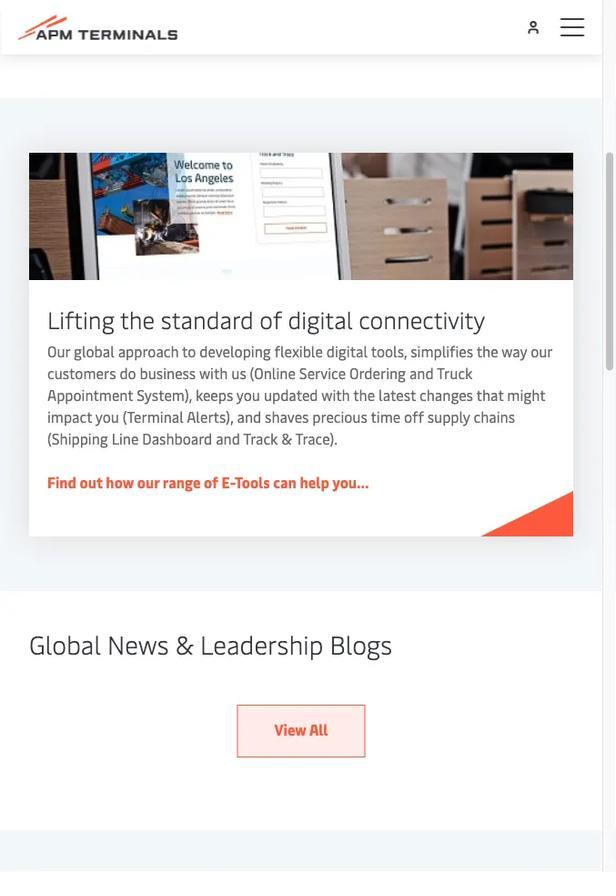 Task type: describe. For each thing, give the bounding box(es) containing it.
view all link
[[237, 705, 365, 758]]

system),
[[137, 385, 192, 405]]

of inside lifting the standard of digital connectivity our global approach to developing flexible digital tools, simplifies the way our customers do business with us (online service ordering and truck appointment system), keeps you updated with the latest changes that might impact you (terminal alerts), and shaves precious time off supply chains (shipping line dashboard and track & trace).
[[260, 303, 282, 335]]

shaves
[[265, 407, 309, 426]]

track
[[243, 429, 278, 448]]

0 horizontal spatial our
[[137, 472, 159, 492]]

latest
[[379, 385, 416, 405]]

(online
[[250, 363, 296, 383]]

approach
[[118, 341, 179, 361]]

1 vertical spatial digital
[[327, 341, 368, 361]]

customers
[[47, 363, 116, 383]]

lifting
[[47, 303, 115, 335]]

flexible
[[274, 341, 323, 361]]

2 horizontal spatial the
[[477, 341, 498, 361]]

truck
[[437, 363, 473, 383]]

connectivity
[[359, 303, 485, 335]]

0 vertical spatial you
[[236, 385, 260, 405]]

1 vertical spatial &
[[175, 627, 194, 662]]

chains
[[474, 407, 515, 426]]

global
[[74, 341, 114, 361]]

to
[[182, 341, 196, 361]]

how
[[106, 472, 134, 492]]

dashboard
[[142, 429, 212, 448]]

alerts),
[[187, 407, 233, 426]]

impact
[[47, 407, 92, 426]]

our inside lifting the standard of digital connectivity our global approach to developing flexible digital tools, simplifies the way our customers do business with us (online service ordering and truck appointment system), keeps you updated with the latest changes that might impact you (terminal alerts), and shaves precious time off supply chains (shipping line dashboard and track & trace).
[[531, 341, 552, 361]]

line
[[112, 429, 139, 448]]

0 vertical spatial digital
[[288, 303, 353, 335]]

simplifies
[[411, 341, 473, 361]]

updated
[[264, 385, 318, 405]]

0 horizontal spatial with
[[199, 363, 228, 383]]

(terminal
[[123, 407, 184, 426]]

1 horizontal spatial the
[[353, 385, 375, 405]]

0 horizontal spatial the
[[120, 303, 155, 335]]

(shipping
[[47, 429, 108, 448]]

lifting the standard of digital connectivity our global approach to developing flexible digital tools, simplifies the way our customers do business with us (online service ordering and truck appointment system), keeps you updated with the latest changes that might impact you (terminal alerts), and shaves precious time off supply chains (shipping line dashboard and track & trace).
[[47, 303, 552, 448]]

our
[[47, 341, 70, 361]]

changes
[[420, 385, 473, 405]]



Task type: locate. For each thing, give the bounding box(es) containing it.
tools
[[235, 472, 270, 492]]

leadership
[[200, 627, 323, 662]]

us
[[231, 363, 246, 383]]

our
[[531, 341, 552, 361], [137, 472, 159, 492]]

our right how
[[137, 472, 159, 492]]

& inside lifting the standard of digital connectivity our global approach to developing flexible digital tools, simplifies the way our customers do business with us (online service ordering and truck appointment system), keeps you updated with the latest changes that might impact you (terminal alerts), and shaves precious time off supply chains (shipping line dashboard and track & trace).
[[281, 429, 292, 448]]

digital up flexible
[[288, 303, 353, 335]]

standard
[[161, 303, 254, 335]]

find
[[47, 472, 76, 492]]

global news & leadership blogs
[[29, 627, 392, 662]]

0 horizontal spatial of
[[204, 472, 218, 492]]

tools,
[[371, 341, 407, 361]]

0 vertical spatial with
[[199, 363, 228, 383]]

and down the alerts),
[[216, 429, 240, 448]]

2 vertical spatial and
[[216, 429, 240, 448]]

you down appointment on the top of page
[[95, 407, 119, 426]]

you
[[236, 385, 260, 405], [95, 407, 119, 426]]

and down simplifies
[[409, 363, 434, 383]]

find out how our range of e-tools can help you...
[[47, 472, 369, 492]]

developing
[[200, 341, 271, 361]]

precious
[[312, 407, 367, 426]]

with up keeps
[[199, 363, 228, 383]]

service
[[299, 363, 346, 383]]

1 vertical spatial with
[[321, 385, 350, 405]]

digital up "service"
[[327, 341, 368, 361]]

the left way
[[477, 341, 498, 361]]

0 horizontal spatial you
[[95, 407, 119, 426]]

and up the track
[[237, 407, 261, 426]]

apmt container tracking banner image
[[29, 153, 573, 280]]

2 vertical spatial the
[[353, 385, 375, 405]]

0 vertical spatial &
[[281, 429, 292, 448]]

with up precious
[[321, 385, 350, 405]]

0 vertical spatial the
[[120, 303, 155, 335]]

supply
[[427, 407, 470, 426]]

1 vertical spatial the
[[477, 341, 498, 361]]

the
[[120, 303, 155, 335], [477, 341, 498, 361], [353, 385, 375, 405]]

1 horizontal spatial our
[[531, 341, 552, 361]]

& down shaves
[[281, 429, 292, 448]]

that
[[476, 385, 504, 405]]

help
[[300, 472, 329, 492]]

e-
[[222, 472, 235, 492]]

out
[[80, 472, 103, 492]]

you...
[[332, 472, 369, 492]]

1 vertical spatial you
[[95, 407, 119, 426]]

blogs
[[330, 627, 392, 662]]

0 vertical spatial and
[[409, 363, 434, 383]]

the down the ordering
[[353, 385, 375, 405]]

keeps
[[196, 385, 233, 405]]

trace).
[[295, 429, 338, 448]]

of
[[260, 303, 282, 335], [204, 472, 218, 492]]

of left e-
[[204, 472, 218, 492]]

1 horizontal spatial you
[[236, 385, 260, 405]]

all
[[309, 720, 328, 740]]

time
[[371, 407, 401, 426]]

might
[[507, 385, 545, 405]]

news
[[107, 627, 169, 662]]

do
[[120, 363, 136, 383]]

1 horizontal spatial of
[[260, 303, 282, 335]]

way
[[502, 341, 527, 361]]

of up flexible
[[260, 303, 282, 335]]

1 vertical spatial and
[[237, 407, 261, 426]]

range
[[163, 472, 201, 492]]

off
[[404, 407, 424, 426]]

view all
[[274, 720, 328, 740]]

with
[[199, 363, 228, 383], [321, 385, 350, 405]]

1 horizontal spatial with
[[321, 385, 350, 405]]

can
[[273, 472, 296, 492]]

you down us
[[236, 385, 260, 405]]

& right news
[[175, 627, 194, 662]]

0 vertical spatial of
[[260, 303, 282, 335]]

the up approach at the left top
[[120, 303, 155, 335]]

and
[[409, 363, 434, 383], [237, 407, 261, 426], [216, 429, 240, 448]]

1 vertical spatial our
[[137, 472, 159, 492]]

digital
[[288, 303, 353, 335], [327, 341, 368, 361]]

1 vertical spatial of
[[204, 472, 218, 492]]

global
[[29, 627, 101, 662]]

our right way
[[531, 341, 552, 361]]

business
[[140, 363, 196, 383]]

ordering
[[349, 363, 406, 383]]

view
[[274, 720, 306, 740]]

1 horizontal spatial &
[[281, 429, 292, 448]]

&
[[281, 429, 292, 448], [175, 627, 194, 662]]

appointment
[[47, 385, 133, 405]]

0 vertical spatial our
[[531, 341, 552, 361]]

0 horizontal spatial &
[[175, 627, 194, 662]]



Task type: vqa. For each thing, say whether or not it's contained in the screenshot.
top 1ST SHIFT: FULL SERVICE GATE 08:00-17:00 (IMPORT GROUNDED DELIVERY ENDS AT 16:30)
no



